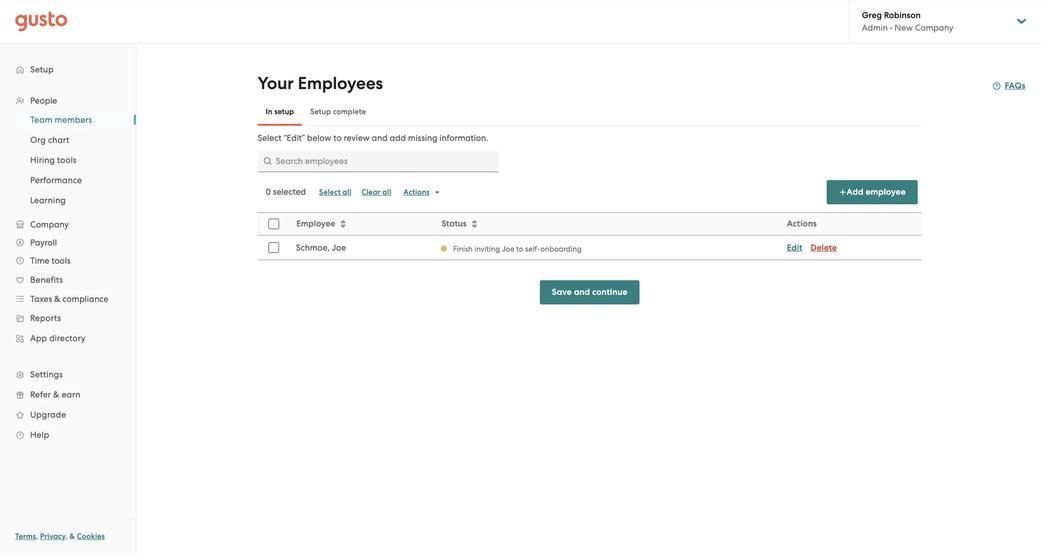 Task type: describe. For each thing, give the bounding box(es) containing it.
help link
[[10, 426, 126, 444]]

schmoe, joe
[[296, 243, 346, 253]]

terms
[[15, 532, 36, 541]]

new
[[895, 23, 913, 33]]

to for review
[[334, 133, 342, 143]]

below
[[307, 133, 332, 143]]

setup for setup complete
[[310, 107, 331, 116]]

list containing people
[[0, 92, 136, 445]]

admin
[[862, 23, 888, 33]]

actions inside popup button
[[404, 188, 430, 197]]

and inside 'in setup' tab panel
[[372, 133, 388, 143]]

employee
[[296, 218, 335, 229]]

refer & earn link
[[10, 386, 126, 404]]

setup complete button
[[302, 100, 374, 124]]

and inside 'button'
[[574, 287, 590, 297]]

continue
[[592, 287, 628, 297]]

setup for setup
[[30, 64, 54, 74]]

status
[[442, 218, 467, 229]]

select all button
[[314, 184, 357, 200]]

delete
[[811, 242, 837, 253]]

0 horizontal spatial joe
[[332, 243, 346, 253]]

greg
[[862, 10, 882, 21]]

refer & earn
[[30, 390, 81, 400]]

your employees
[[258, 73, 383, 94]]

org chart link
[[18, 131, 126, 149]]

in setup
[[266, 107, 294, 116]]

people
[[30, 96, 57, 106]]

directory
[[49, 333, 86, 343]]

learning
[[30, 195, 66, 205]]

earn
[[62, 390, 81, 400]]

2 , from the left
[[66, 532, 68, 541]]

list containing team members
[[0, 110, 136, 210]]

members
[[55, 115, 92, 125]]

save and continue
[[552, 287, 628, 297]]

performance
[[30, 175, 82, 185]]

company inside company dropdown button
[[30, 219, 69, 230]]

"edit"
[[284, 133, 305, 143]]

refer
[[30, 390, 51, 400]]

taxes & compliance
[[30, 294, 108, 304]]

missing
[[408, 133, 438, 143]]

terms link
[[15, 532, 36, 541]]

employees
[[298, 73, 383, 94]]

grid containing employee
[[258, 212, 922, 260]]

cookies
[[77, 532, 105, 541]]

setup link
[[10, 60, 126, 79]]

employee button
[[290, 213, 435, 235]]

gusto navigation element
[[0, 43, 136, 461]]

in setup tab panel
[[258, 132, 922, 260]]

setup
[[274, 107, 294, 116]]

team
[[30, 115, 52, 125]]

add employee link
[[827, 180, 918, 204]]

cookies button
[[77, 531, 105, 543]]

save
[[552, 287, 572, 297]]

benefits link
[[10, 271, 126, 289]]

privacy
[[40, 532, 66, 541]]

edit link
[[787, 242, 803, 253]]

time tools
[[30, 256, 71, 266]]

faqs button
[[993, 80, 1026, 92]]

select for select "edit" below to review and add missing information.
[[258, 133, 282, 143]]

0
[[266, 187, 271, 197]]

review
[[344, 133, 370, 143]]

terms , privacy , & cookies
[[15, 532, 105, 541]]

add employee button
[[827, 180, 918, 204]]

settings link
[[10, 365, 126, 384]]

your
[[258, 73, 294, 94]]

edit
[[787, 242, 803, 253]]

Search employees field
[[258, 150, 499, 172]]

org
[[30, 135, 46, 145]]

app directory
[[30, 333, 86, 343]]

information.
[[440, 133, 488, 143]]



Task type: vqa. For each thing, say whether or not it's contained in the screenshot.
"What's"
no



Task type: locate. For each thing, give the bounding box(es) containing it.
0 horizontal spatial all
[[343, 188, 352, 197]]

joe right 'schmoe,'
[[332, 243, 346, 253]]

& inside dropdown button
[[54, 294, 60, 304]]

0 vertical spatial &
[[54, 294, 60, 304]]

company up payroll
[[30, 219, 69, 230]]

tools for hiring tools
[[57, 155, 77, 165]]

1 vertical spatial and
[[574, 287, 590, 297]]

0 horizontal spatial select
[[258, 133, 282, 143]]

hiring
[[30, 155, 55, 165]]

faqs
[[1005, 81, 1026, 91]]

hiring tools link
[[18, 151, 126, 169]]

chart
[[48, 135, 69, 145]]

upgrade
[[30, 410, 66, 420]]

0 vertical spatial to
[[334, 133, 342, 143]]

0 selected status
[[266, 187, 306, 197]]

0 horizontal spatial and
[[372, 133, 388, 143]]

to for self-
[[516, 244, 524, 253]]

& for compliance
[[54, 294, 60, 304]]

all for clear all
[[383, 188, 391, 197]]

settings
[[30, 369, 63, 380]]

0 vertical spatial actions
[[404, 188, 430, 197]]

actions inside grid
[[787, 218, 817, 229]]

0 horizontal spatial setup
[[30, 64, 54, 74]]

1 vertical spatial company
[[30, 219, 69, 230]]

all right clear
[[383, 188, 391, 197]]

to right 'below'
[[334, 133, 342, 143]]

company right the new
[[915, 23, 954, 33]]

finish inviting joe to self-onboarding
[[453, 244, 582, 253]]

actions up the edit
[[787, 218, 817, 229]]

1 list from the top
[[0, 92, 136, 445]]

& for earn
[[53, 390, 59, 400]]

tools down payroll "dropdown button"
[[51, 256, 71, 266]]

&
[[54, 294, 60, 304], [53, 390, 59, 400], [70, 532, 75, 541]]

2 all from the left
[[383, 188, 391, 197]]

payroll
[[30, 238, 57, 248]]

onboarding
[[541, 244, 582, 253]]

1 horizontal spatial company
[[915, 23, 954, 33]]

in setup button
[[258, 100, 302, 124]]

to
[[334, 133, 342, 143], [516, 244, 524, 253]]

setup complete
[[310, 107, 366, 116]]

add employee
[[847, 187, 906, 197]]

0 horizontal spatial ,
[[36, 532, 38, 541]]

clear all
[[362, 188, 391, 197]]

all
[[343, 188, 352, 197], [383, 188, 391, 197]]

select for select all
[[319, 188, 341, 197]]

tools for time tools
[[51, 256, 71, 266]]

hiring tools
[[30, 155, 77, 165]]

& left earn
[[53, 390, 59, 400]]

reports
[[30, 313, 61, 323]]

setup inside setup complete button
[[310, 107, 331, 116]]

finish
[[453, 244, 473, 253]]

select inside select all button
[[319, 188, 341, 197]]

upgrade link
[[10, 406, 126, 424]]

select
[[258, 133, 282, 143], [319, 188, 341, 197]]

Select all rows on this page checkbox
[[263, 213, 285, 235]]

greg robinson admin • new company
[[862, 10, 954, 33]]

self-
[[525, 244, 541, 253]]

and left add
[[372, 133, 388, 143]]

reports link
[[10, 309, 126, 327]]

tools down org chart link at the left
[[57, 155, 77, 165]]

0 vertical spatial and
[[372, 133, 388, 143]]

schmoe,
[[296, 243, 330, 253]]

to left self-
[[516, 244, 524, 253]]

employee
[[866, 187, 906, 197]]

1 vertical spatial &
[[53, 390, 59, 400]]

actions button
[[399, 184, 446, 200]]

clear all button
[[357, 184, 397, 200]]

company button
[[10, 215, 126, 234]]

taxes & compliance button
[[10, 290, 126, 308]]

0 vertical spatial setup
[[30, 64, 54, 74]]

1 horizontal spatial ,
[[66, 532, 68, 541]]

all for select all
[[343, 188, 352, 197]]

to inside grid
[[516, 244, 524, 253]]

in
[[266, 107, 273, 116]]

benefits
[[30, 275, 63, 285]]

add
[[390, 133, 406, 143]]

•
[[890, 23, 893, 33]]

1 vertical spatial select
[[319, 188, 341, 197]]

complete
[[333, 107, 366, 116]]

tools
[[57, 155, 77, 165], [51, 256, 71, 266]]

inviting
[[475, 244, 500, 253]]

org chart
[[30, 135, 69, 145]]

grid
[[258, 212, 922, 260]]

setup up 'below'
[[310, 107, 331, 116]]

0 vertical spatial tools
[[57, 155, 77, 165]]

& inside "link"
[[53, 390, 59, 400]]

time
[[30, 256, 49, 266]]

app
[[30, 333, 47, 343]]

, left cookies
[[66, 532, 68, 541]]

joe right 'inviting'
[[502, 244, 515, 253]]

team members
[[30, 115, 92, 125]]

0 vertical spatial select
[[258, 133, 282, 143]]

all left clear
[[343, 188, 352, 197]]

time tools button
[[10, 252, 126, 270]]

1 horizontal spatial actions
[[787, 218, 817, 229]]

2 list from the top
[[0, 110, 136, 210]]

1 horizontal spatial joe
[[502, 244, 515, 253]]

, left "privacy" link at the bottom of page
[[36, 532, 38, 541]]

payroll button
[[10, 234, 126, 252]]

select up employee
[[319, 188, 341, 197]]

selected
[[273, 187, 306, 197]]

performance link
[[18, 171, 126, 189]]

actions right clear all button in the left of the page
[[404, 188, 430, 197]]

robinson
[[884, 10, 921, 21]]

people button
[[10, 92, 126, 110]]

1 horizontal spatial setup
[[310, 107, 331, 116]]

2 vertical spatial &
[[70, 532, 75, 541]]

setup inside setup 'link'
[[30, 64, 54, 74]]

company
[[915, 23, 954, 33], [30, 219, 69, 230]]

Select row checkbox
[[263, 237, 285, 259]]

0 selected
[[266, 187, 306, 197]]

1 vertical spatial tools
[[51, 256, 71, 266]]

help
[[30, 430, 49, 440]]

& left cookies
[[70, 532, 75, 541]]

0 horizontal spatial company
[[30, 219, 69, 230]]

taxes
[[30, 294, 52, 304]]

select "edit" below to review and add missing information.
[[258, 133, 488, 143]]

& right taxes on the bottom of page
[[54, 294, 60, 304]]

1 horizontal spatial all
[[383, 188, 391, 197]]

0 horizontal spatial actions
[[404, 188, 430, 197]]

0 vertical spatial company
[[915, 23, 954, 33]]

clear
[[362, 188, 381, 197]]

select left "edit"
[[258, 133, 282, 143]]

1 horizontal spatial and
[[574, 287, 590, 297]]

and
[[372, 133, 388, 143], [574, 287, 590, 297]]

0 horizontal spatial to
[[334, 133, 342, 143]]

list
[[0, 92, 136, 445], [0, 110, 136, 210]]

delete button
[[811, 242, 837, 254]]

company inside greg robinson admin • new company
[[915, 23, 954, 33]]

actions
[[404, 188, 430, 197], [787, 218, 817, 229]]

employees tab list
[[258, 98, 922, 126]]

team members link
[[18, 111, 126, 129]]

tools inside "link"
[[57, 155, 77, 165]]

1 vertical spatial actions
[[787, 218, 817, 229]]

compliance
[[62, 294, 108, 304]]

add
[[847, 187, 864, 197]]

1 vertical spatial setup
[[310, 107, 331, 116]]

setup up people
[[30, 64, 54, 74]]

1 horizontal spatial select
[[319, 188, 341, 197]]

1 all from the left
[[343, 188, 352, 197]]

privacy link
[[40, 532, 66, 541]]

1 , from the left
[[36, 532, 38, 541]]

1 vertical spatial to
[[516, 244, 524, 253]]

home image
[[15, 11, 67, 31]]

save and continue button
[[540, 280, 640, 305]]

app directory link
[[10, 329, 126, 347]]

select all
[[319, 188, 352, 197]]

status button
[[436, 213, 781, 235]]

1 horizontal spatial to
[[516, 244, 524, 253]]

and right save
[[574, 287, 590, 297]]

tools inside 'dropdown button'
[[51, 256, 71, 266]]



